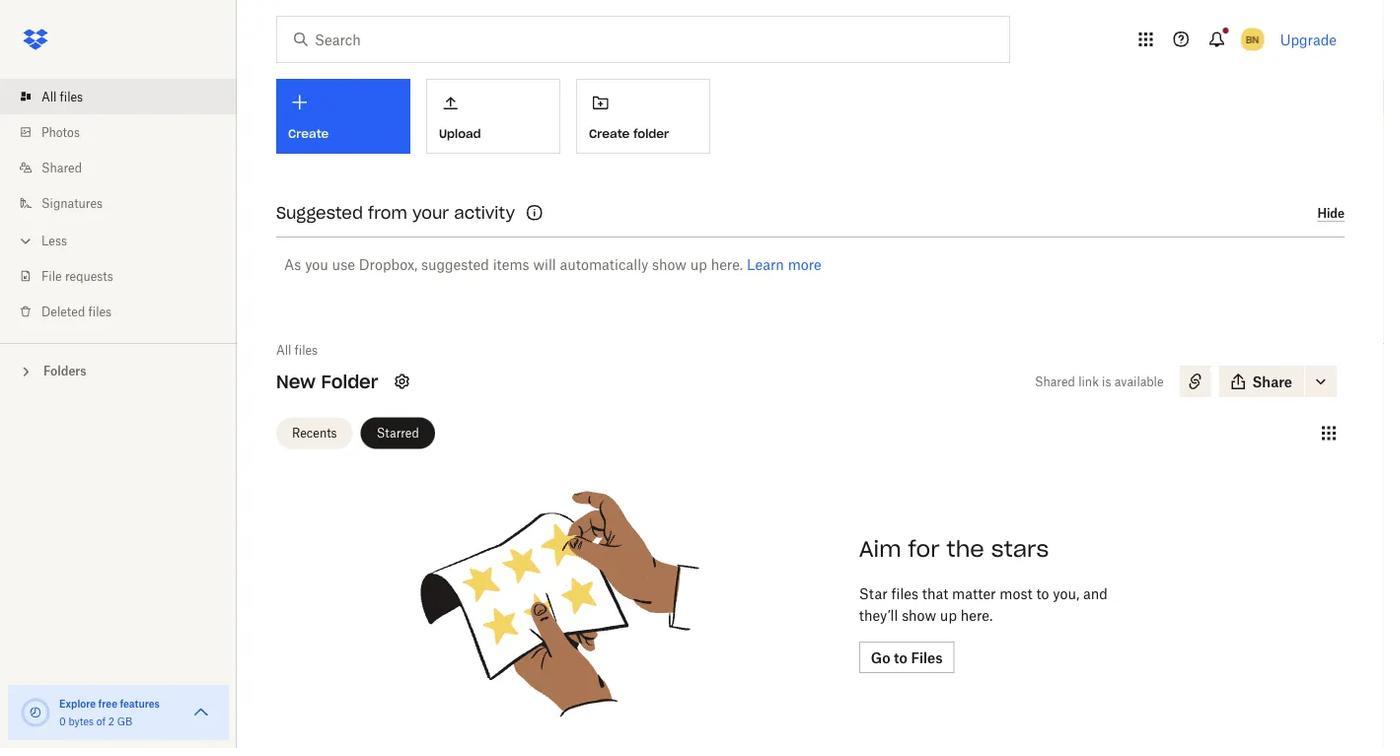 Task type: vqa. For each thing, say whether or not it's contained in the screenshot.
PEOPLE to the middle
no



Task type: locate. For each thing, give the bounding box(es) containing it.
available
[[1115, 374, 1164, 389]]

show
[[652, 256, 687, 273], [902, 607, 936, 624]]

1 horizontal spatial all files
[[276, 343, 318, 358]]

0 horizontal spatial shared
[[41, 160, 82, 175]]

is
[[1102, 374, 1111, 389]]

suggested from your activity
[[276, 203, 515, 223]]

files left that
[[891, 586, 919, 602]]

1 horizontal spatial all
[[276, 343, 291, 358]]

all up new
[[276, 343, 291, 358]]

up
[[690, 256, 707, 273], [940, 607, 957, 624]]

1 horizontal spatial show
[[902, 607, 936, 624]]

1 vertical spatial all files
[[276, 343, 318, 358]]

aim for the stars
[[859, 536, 1049, 563]]

of
[[96, 716, 106, 728]]

create
[[589, 126, 630, 141], [288, 126, 329, 142]]

1 horizontal spatial shared
[[1035, 374, 1075, 389]]

show down that
[[902, 607, 936, 624]]

1 vertical spatial show
[[902, 607, 936, 624]]

1 vertical spatial up
[[940, 607, 957, 624]]

star files that matter most to you, and they'll show up here.
[[859, 586, 1108, 624]]

upload button
[[426, 79, 560, 154]]

0 vertical spatial all files link
[[16, 79, 237, 114]]

here. left 'learn'
[[711, 256, 743, 273]]

shared down photos
[[41, 160, 82, 175]]

show inside star files that matter most to you, and they'll show up here.
[[902, 607, 936, 624]]

suggested
[[276, 203, 363, 223]]

show right automatically
[[652, 256, 687, 273]]

aim
[[859, 536, 901, 563]]

list containing all files
[[0, 67, 237, 343]]

1 horizontal spatial all files link
[[276, 340, 318, 360]]

create button
[[276, 79, 410, 154]]

share
[[1253, 373, 1292, 390]]

hide button
[[1318, 206, 1345, 222]]

hide
[[1318, 206, 1345, 221]]

all files up photos
[[41, 89, 83, 104]]

0 vertical spatial here.
[[711, 256, 743, 273]]

up down that
[[940, 607, 957, 624]]

learn more link
[[747, 256, 822, 273]]

0 vertical spatial to
[[1036, 586, 1049, 602]]

Search in folder "Dropbox" text field
[[315, 29, 969, 50]]

list
[[0, 67, 237, 343]]

recents
[[292, 426, 337, 441]]

shared
[[41, 160, 82, 175], [1035, 374, 1075, 389]]

0 vertical spatial show
[[652, 256, 687, 273]]

0
[[59, 716, 66, 728]]

free
[[98, 698, 117, 710]]

dropbox image
[[16, 20, 55, 59]]

0 vertical spatial up
[[690, 256, 707, 273]]

up left 'learn'
[[690, 256, 707, 273]]

1 vertical spatial here.
[[961, 607, 993, 624]]

to left you,
[[1036, 586, 1049, 602]]

all files link up new
[[276, 340, 318, 360]]

all files link up 'shared' link
[[16, 79, 237, 114]]

0 horizontal spatial to
[[894, 650, 908, 666]]

go
[[871, 650, 891, 666]]

signatures
[[41, 196, 103, 211]]

create folder button
[[576, 79, 710, 154]]

for
[[908, 536, 940, 563]]

None field
[[0, 0, 145, 22]]

new folder
[[276, 370, 378, 393]]

0 horizontal spatial all
[[41, 89, 57, 104]]

0 horizontal spatial show
[[652, 256, 687, 273]]

2
[[108, 716, 114, 728]]

here.
[[711, 256, 743, 273], [961, 607, 993, 624]]

more
[[788, 256, 822, 273]]

0 horizontal spatial here.
[[711, 256, 743, 273]]

matter
[[952, 586, 996, 602]]

here. down matter
[[961, 607, 993, 624]]

upgrade
[[1280, 31, 1337, 48]]

here. inside star files that matter most to you, and they'll show up here.
[[961, 607, 993, 624]]

1 horizontal spatial create
[[589, 126, 630, 141]]

as
[[284, 256, 301, 273]]

learn
[[747, 256, 784, 273]]

explore
[[59, 698, 96, 710]]

1 horizontal spatial here.
[[961, 607, 993, 624]]

files up photos
[[60, 89, 83, 104]]

all up photos
[[41, 89, 57, 104]]

all files link
[[16, 79, 237, 114], [276, 340, 318, 360]]

to
[[1036, 586, 1049, 602], [894, 650, 908, 666]]

1 vertical spatial all
[[276, 343, 291, 358]]

0 vertical spatial all files
[[41, 89, 83, 104]]

all
[[41, 89, 57, 104], [276, 343, 291, 358]]

files
[[60, 89, 83, 104], [88, 304, 112, 319], [295, 343, 318, 358], [891, 586, 919, 602]]

1 horizontal spatial up
[[940, 607, 957, 624]]

up inside star files that matter most to you, and they'll show up here.
[[940, 607, 957, 624]]

upload
[[439, 126, 481, 141]]

share button
[[1219, 366, 1304, 398]]

go to files
[[871, 650, 943, 666]]

bn
[[1246, 33, 1259, 45]]

all files
[[41, 89, 83, 104], [276, 343, 318, 358]]

shared inside list
[[41, 160, 82, 175]]

0 horizontal spatial all files
[[41, 89, 83, 104]]

0 vertical spatial shared
[[41, 160, 82, 175]]

deleted files
[[41, 304, 112, 319]]

photos link
[[16, 114, 237, 150]]

gb
[[117, 716, 132, 728]]

0 vertical spatial all
[[41, 89, 57, 104]]

files inside star files that matter most to you, and they'll show up here.
[[891, 586, 919, 602]]

0 horizontal spatial create
[[288, 126, 329, 142]]

all files up new
[[276, 343, 318, 358]]

deleted files link
[[16, 294, 237, 330]]

to inside button
[[894, 650, 908, 666]]

create inside button
[[589, 126, 630, 141]]

files up new
[[295, 343, 318, 358]]

1 horizontal spatial to
[[1036, 586, 1049, 602]]

features
[[120, 698, 160, 710]]

shared left link
[[1035, 374, 1075, 389]]

1 vertical spatial to
[[894, 650, 908, 666]]

use
[[332, 256, 355, 273]]

explore free features 0 bytes of 2 gb
[[59, 698, 160, 728]]

items
[[493, 256, 529, 273]]

less image
[[16, 231, 36, 251]]

suggested
[[421, 256, 489, 273]]

create inside dropdown button
[[288, 126, 329, 142]]

0 horizontal spatial all files link
[[16, 79, 237, 114]]

1 vertical spatial shared
[[1035, 374, 1075, 389]]

create up suggested
[[288, 126, 329, 142]]

shared link is available
[[1035, 374, 1164, 389]]

most
[[1000, 586, 1033, 602]]

to right go
[[894, 650, 908, 666]]

deleted
[[41, 304, 85, 319]]

create left the folder
[[589, 126, 630, 141]]



Task type: describe. For each thing, give the bounding box(es) containing it.
files inside list item
[[60, 89, 83, 104]]

signatures link
[[16, 185, 237, 221]]

from
[[368, 203, 407, 223]]

starred
[[377, 426, 419, 441]]

create folder
[[589, 126, 669, 141]]

1 vertical spatial all files link
[[276, 340, 318, 360]]

link
[[1079, 374, 1099, 389]]

all inside list item
[[41, 89, 57, 104]]

that
[[922, 586, 948, 602]]

create for create
[[288, 126, 329, 142]]

upgrade link
[[1280, 31, 1337, 48]]

the
[[947, 536, 984, 563]]

new
[[276, 370, 316, 393]]

go to files button
[[859, 642, 955, 674]]

stars
[[991, 536, 1049, 563]]

folders button
[[0, 356, 237, 385]]

0 horizontal spatial up
[[690, 256, 707, 273]]

as you use dropbox, suggested items will automatically show up here. learn more
[[284, 256, 822, 273]]

will
[[533, 256, 556, 273]]

shared for shared link is available
[[1035, 374, 1075, 389]]

starred button
[[361, 418, 435, 449]]

create for create folder
[[589, 126, 630, 141]]

file requests
[[41, 269, 113, 284]]

folder settings image
[[390, 370, 414, 394]]

your
[[412, 203, 449, 223]]

recents button
[[276, 418, 353, 449]]

photos
[[41, 125, 80, 140]]

bytes
[[68, 716, 94, 728]]

bn button
[[1237, 24, 1268, 55]]

files right deleted
[[88, 304, 112, 319]]

folder
[[633, 126, 669, 141]]

you
[[305, 256, 328, 273]]

all files list item
[[0, 79, 237, 114]]

shared for shared
[[41, 160, 82, 175]]

less
[[41, 233, 67, 248]]

folder
[[321, 370, 378, 393]]

file requests link
[[16, 258, 237, 294]]

file
[[41, 269, 62, 284]]

all files inside "link"
[[41, 89, 83, 104]]

folders
[[43, 364, 86, 379]]

activity
[[454, 203, 515, 223]]

star
[[859, 586, 888, 602]]

quota usage element
[[20, 698, 51, 729]]

to inside star files that matter most to you, and they'll show up here.
[[1036, 586, 1049, 602]]

shared link
[[16, 150, 237, 185]]

automatically
[[560, 256, 648, 273]]

you,
[[1053, 586, 1080, 602]]

they'll
[[859, 607, 898, 624]]

files
[[911, 650, 943, 666]]

requests
[[65, 269, 113, 284]]

and
[[1083, 586, 1108, 602]]

dropbox,
[[359, 256, 418, 273]]



